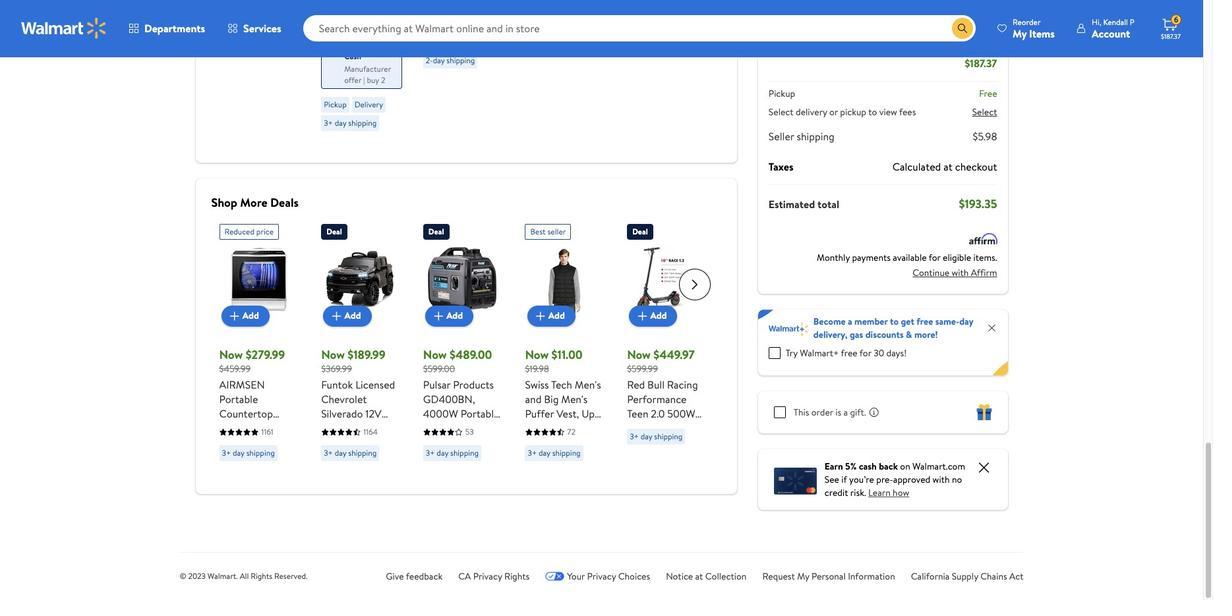 Task type: locate. For each thing, give the bounding box(es) containing it.
2 horizontal spatial &
[[906, 329, 912, 342]]

3 deal from the left
[[632, 227, 648, 238]]

select
[[769, 106, 794, 119], [972, 106, 997, 119]]

now for now $489.00
[[423, 347, 447, 364]]

2 vertical spatial &
[[321, 480, 328, 495]]

now inside now $489.00 $599.00 pulsar products gd400bn, 4000w portable super-quiet dual fuel & parallel capability, rv- ready, carb compliant
[[423, 347, 447, 364]]

0 vertical spatial free
[[917, 316, 933, 329]]

rights right all
[[251, 572, 272, 583]]

2 deal from the left
[[428, 227, 444, 238]]

reorder my items
[[1013, 17, 1055, 41]]

give
[[386, 571, 404, 584]]

add to cart image
[[227, 309, 243, 325], [431, 309, 447, 325], [533, 309, 548, 325], [635, 309, 650, 325]]

1 horizontal spatial electric
[[627, 437, 662, 451]]

1 vertical spatial &
[[445, 437, 452, 451]]

2 horizontal spatial deal
[[632, 227, 648, 238]]

add up $189.99 at the bottom left
[[345, 310, 361, 323]]

4 add button from the left
[[527, 306, 576, 327]]

0 horizontal spatial for
[[860, 348, 872, 361]]

4 now from the left
[[525, 347, 549, 364]]

now for now $189.99
[[321, 347, 345, 364]]

at left checkout
[[944, 160, 953, 175]]

now up pulsar
[[423, 347, 447, 364]]

now inside now $189.99 $369.99 funtok licensed chevrolet silverado 12v kids electric powered ride on toy car with remote control & music player, black
[[321, 347, 345, 364]]

add to cart image up $19.98 at the left bottom of the page
[[533, 309, 548, 325]]

$31.02
[[966, 34, 995, 49]]

0 vertical spatial my
[[1013, 27, 1027, 41]]

& inside now $489.00 $599.00 pulsar products gd400bn, 4000w portable super-quiet dual fuel & parallel capability, rv- ready, carb compliant
[[445, 437, 452, 451]]

0 vertical spatial &
[[906, 329, 912, 342]]

0 vertical spatial for
[[929, 252, 941, 265]]

0 horizontal spatial my
[[797, 571, 810, 584]]

free right get
[[917, 316, 933, 329]]

0 horizontal spatial $187.37
[[965, 57, 997, 71]]

notice at collection link
[[666, 571, 747, 584]]

Try Walmart+ free for 30 days! checkbox
[[769, 348, 781, 360]]

add button inside now $11.00 group
[[527, 306, 576, 327]]

1 select from the left
[[769, 106, 794, 119]]

pickup up seller
[[769, 88, 795, 101]]

1 vertical spatial $187.37
[[965, 57, 997, 71]]

add to cart image for $279.99
[[227, 309, 243, 325]]

$5.98
[[973, 130, 997, 144]]

0 horizontal spatial at
[[695, 571, 703, 584]]

rv-
[[474, 451, 491, 466]]

500w
[[668, 408, 695, 422]]

free down gas
[[841, 348, 858, 361]]

1 vertical spatial delivery
[[355, 99, 383, 110]]

hi,
[[1092, 17, 1102, 28]]

2 horizontal spatial to
[[890, 316, 899, 329]]

men's right big
[[561, 393, 588, 408]]

now up funtok
[[321, 347, 345, 364]]

3xl
[[538, 422, 555, 437]]

total
[[818, 197, 839, 212]]

0 vertical spatial delivery
[[457, 37, 485, 48]]

3 add to cart image from the left
[[533, 309, 548, 325]]

add to cart image inside now $449.97 group
[[635, 309, 650, 325]]

add inside now $11.00 group
[[548, 310, 565, 323]]

now
[[219, 347, 243, 364], [321, 347, 345, 364], [423, 347, 447, 364], [525, 347, 549, 364], [627, 347, 651, 364]]

privacy right your
[[587, 571, 616, 584]]

1161
[[261, 427, 273, 439]]

4 add to cart image from the left
[[635, 309, 650, 325]]

ca privacy rights
[[458, 571, 530, 584]]

water
[[219, 451, 247, 466]]

men's right tech
[[575, 379, 601, 393]]

my right request
[[797, 571, 810, 584]]

and inside now $279.99 $459.99 airmsen portable countertop dishwasher with 5-liter built-in water tank and air-dry function, 5 washing programs, ae- tdqr03
[[272, 451, 288, 466]]

discounts
[[866, 329, 904, 342]]

chains
[[981, 571, 1007, 584]]

3+ inside now $189.99 'group'
[[324, 448, 333, 460]]

bull
[[648, 379, 665, 393]]

liter
[[229, 437, 250, 451]]

& left more! on the right bottom
[[906, 329, 912, 342]]

0 horizontal spatial to
[[525, 422, 535, 437]]

with down eligible
[[952, 267, 969, 280]]

close walmart plus section image
[[987, 324, 997, 334]]

my left items
[[1013, 27, 1027, 41]]

a right is in the right of the page
[[844, 407, 848, 420]]

ca privacy rights link
[[458, 571, 530, 584]]

3+ inside now $279.99 group
[[222, 448, 231, 460]]

0 vertical spatial on
[[387, 437, 398, 451]]

items.
[[974, 252, 997, 265]]

1 now from the left
[[219, 347, 243, 364]]

0 horizontal spatial free
[[841, 348, 858, 361]]

shipping inside now $449.97 group
[[654, 432, 683, 443]]

subtotal
[[769, 12, 808, 26]]

my for personal
[[797, 571, 810, 584]]

1 privacy from the left
[[473, 571, 502, 584]]

shop more deals
[[211, 195, 299, 211]]

1 horizontal spatial select
[[972, 106, 997, 119]]

add button up $489.00
[[425, 306, 474, 327]]

5 now from the left
[[627, 347, 651, 364]]

privacy right ca
[[473, 571, 502, 584]]

6 $187.37
[[1161, 15, 1181, 42]]

$187.37 down 6
[[1161, 32, 1181, 42]]

your privacy choices link
[[545, 571, 650, 584]]

add button inside now $489.00 group
[[425, 306, 474, 327]]

0 horizontal spatial deal
[[327, 227, 342, 238]]

© 2023 walmart. all rights reserved.
[[180, 572, 308, 583]]

music
[[331, 480, 357, 495]]

3+ day shipping inside now $189.99 'group'
[[324, 448, 377, 460]]

4 add from the left
[[548, 310, 565, 323]]

delivery up 2-day shipping
[[457, 37, 485, 48]]

5
[[264, 480, 270, 495]]

add inside now $189.99 'group'
[[345, 310, 361, 323]]

electric inside 'now $449.97 $599.99 red bull racing performance teen 2.0 500w (1000w peak) electric scooter with aluminum alloy frame'
[[627, 437, 662, 451]]

12v
[[366, 408, 382, 422]]

0 horizontal spatial on
[[387, 437, 398, 451]]

1 horizontal spatial free
[[917, 316, 933, 329]]

dismiss capital one banner image
[[976, 461, 992, 477]]

5 add button from the left
[[629, 306, 678, 327]]

deal for $489.00
[[428, 227, 444, 238]]

add up '$279.99'
[[243, 310, 259, 323]]

add button inside now $279.99 group
[[221, 306, 270, 327]]

1 vertical spatial to
[[890, 316, 899, 329]]

& left music
[[321, 480, 328, 495]]

gas
[[850, 329, 863, 342]]

1 horizontal spatial deal
[[428, 227, 444, 238]]

delivery down buy
[[355, 99, 383, 110]]

3+ day shipping
[[222, 25, 275, 37], [528, 25, 581, 37], [630, 25, 683, 37], [324, 118, 377, 129], [630, 432, 683, 443], [222, 448, 275, 460], [324, 448, 377, 460], [426, 448, 479, 460], [528, 448, 581, 460]]

to left 3xl
[[525, 422, 535, 437]]

pulsar
[[423, 379, 451, 393]]

racing
[[667, 379, 698, 393]]

air-
[[219, 466, 236, 480]]

& right fuel
[[445, 437, 452, 451]]

give feedback
[[386, 571, 443, 584]]

at right the notice
[[695, 571, 703, 584]]

and inside now $11.00 $19.98 swiss tech men's and big men's puffer vest, up to 3xl
[[525, 393, 542, 408]]

add button inside now $189.99 'group'
[[323, 306, 372, 327]]

services button
[[216, 13, 293, 45]]

1 horizontal spatial portable
[[461, 408, 500, 422]]

add for $279.99
[[243, 310, 259, 323]]

0 horizontal spatial privacy
[[473, 571, 502, 584]]

add up "$11.00"
[[548, 310, 565, 323]]

select down free
[[972, 106, 997, 119]]

portable inside now $279.99 $459.99 airmsen portable countertop dishwasher with 5-liter built-in water tank and air-dry function, 5 washing programs, ae- tdqr03
[[219, 393, 258, 408]]

rights left privacy choices icon
[[504, 571, 530, 584]]

chevrolet
[[321, 393, 367, 408]]

2 add to cart image from the left
[[431, 309, 447, 325]]

to left get
[[890, 316, 899, 329]]

1 horizontal spatial $187.37
[[1161, 32, 1181, 42]]

control
[[360, 466, 395, 480]]

$187.37 down $31.02
[[965, 57, 997, 71]]

1 vertical spatial and
[[272, 451, 288, 466]]

3+ day shipping inside now $11.00 group
[[528, 448, 581, 460]]

add to cart image inside now $489.00 group
[[431, 309, 447, 325]]

$189.99
[[348, 347, 386, 364]]

1 horizontal spatial pickup
[[426, 37, 449, 48]]

view
[[879, 106, 897, 119]]

$19.98
[[525, 363, 549, 376]]

compliant
[[423, 480, 471, 495]]

2 privacy from the left
[[587, 571, 616, 584]]

select for select delivery or pickup to view fees
[[769, 106, 794, 119]]

1 horizontal spatial &
[[445, 437, 452, 451]]

or
[[830, 106, 838, 119]]

0 vertical spatial at
[[944, 160, 953, 175]]

1 vertical spatial free
[[841, 348, 858, 361]]

3 add button from the left
[[425, 306, 474, 327]]

for inside banner
[[860, 348, 872, 361]]

-
[[962, 34, 966, 49]]

my inside reorder my items
[[1013, 27, 1027, 41]]

give feedback button
[[386, 571, 443, 585]]

0 vertical spatial $187.37
[[1161, 32, 1181, 42]]

free inside become a member to get free same-day delivery, gas discounts & more!
[[917, 316, 933, 329]]

scooter
[[665, 437, 701, 451]]

with right 'car' on the bottom of page
[[358, 451, 378, 466]]

available
[[893, 252, 927, 265]]

become
[[814, 316, 846, 329]]

ae-
[[268, 509, 285, 524]]

add to cart image inside now $11.00 group
[[533, 309, 548, 325]]

pickup down offer
[[324, 99, 347, 110]]

now up airmsen
[[219, 347, 243, 364]]

price
[[256, 227, 274, 238]]

add up $449.97
[[650, 310, 667, 323]]

day inside become a member to get free same-day delivery, gas discounts & more!
[[960, 316, 974, 329]]

deals
[[270, 195, 299, 211]]

day inside now $449.97 group
[[641, 432, 652, 443]]

3+ day shipping inside now $279.99 group
[[222, 448, 275, 460]]

now $279.99 group
[[219, 219, 297, 538]]

pickup up 2-
[[426, 37, 449, 48]]

shipping
[[246, 25, 275, 37], [552, 25, 581, 37], [654, 25, 683, 37], [447, 55, 475, 67], [348, 118, 377, 129], [797, 130, 835, 144], [654, 432, 683, 443], [246, 448, 275, 460], [348, 448, 377, 460], [450, 448, 479, 460], [552, 448, 581, 460]]

2 now from the left
[[321, 347, 345, 364]]

add button for $489.00
[[425, 306, 474, 327]]

2 select from the left
[[972, 106, 997, 119]]

0 horizontal spatial select
[[769, 106, 794, 119]]

1 horizontal spatial my
[[1013, 27, 1027, 41]]

order
[[812, 407, 833, 420]]

0 horizontal spatial pickup
[[324, 99, 347, 110]]

deal inside now $189.99 'group'
[[327, 227, 342, 238]]

0 horizontal spatial and
[[272, 451, 288, 466]]

now up red in the bottom of the page
[[627, 347, 651, 364]]

add for $11.00
[[548, 310, 565, 323]]

1 horizontal spatial at
[[944, 160, 953, 175]]

1 vertical spatial on
[[900, 461, 910, 474]]

add inside now $489.00 group
[[447, 310, 463, 323]]

to left view
[[869, 106, 877, 119]]

items
[[1029, 27, 1055, 41]]

select button
[[972, 106, 997, 119]]

frame
[[653, 466, 681, 480]]

5 add from the left
[[650, 310, 667, 323]]

privacy
[[473, 571, 502, 584], [587, 571, 616, 584]]

try walmart+ free for 30 days!
[[786, 348, 907, 361]]

shop
[[211, 195, 237, 211]]

1 vertical spatial for
[[860, 348, 872, 361]]

with right 1161
[[274, 422, 293, 437]]

1 add button from the left
[[221, 306, 270, 327]]

reorder
[[1013, 17, 1041, 28]]

on right back
[[900, 461, 910, 474]]

get $1.50 walmart cash walmart plus, element
[[325, 24, 391, 64]]

for inside the monthly payments available for eligible items. continue with affirm
[[929, 252, 941, 265]]

deal inside now $489.00 group
[[428, 227, 444, 238]]

2 add button from the left
[[323, 306, 372, 327]]

now inside now $11.00 $19.98 swiss tech men's and big men's puffer vest, up to 3xl
[[525, 347, 549, 364]]

add for $189.99
[[345, 310, 361, 323]]

1 vertical spatial my
[[797, 571, 810, 584]]

$11.00
[[552, 347, 583, 364]]

departments button
[[117, 13, 216, 45]]

estimated
[[769, 197, 815, 212]]

1 horizontal spatial privacy
[[587, 571, 616, 584]]

with inside the monthly payments available for eligible items. continue with affirm
[[952, 267, 969, 280]]

for up continue
[[929, 252, 941, 265]]

2 add from the left
[[345, 310, 361, 323]]

add button up $449.97
[[629, 306, 678, 327]]

3 add from the left
[[447, 310, 463, 323]]

programs,
[[219, 509, 266, 524]]

add button up $189.99 at the bottom left
[[323, 306, 372, 327]]

shipping inside now $11.00 group
[[552, 448, 581, 460]]

add to cart image up $599.99
[[635, 309, 650, 325]]

black
[[321, 495, 346, 509]]

silverado
[[321, 408, 363, 422]]

approved
[[893, 474, 931, 487]]

add up $489.00
[[447, 310, 463, 323]]

now left "$11.00"
[[525, 347, 549, 364]]

now $11.00 $19.98 swiss tech men's and big men's puffer vest, up to 3xl
[[525, 347, 601, 437]]

capability,
[[423, 451, 471, 466]]

now inside now $279.99 $459.99 airmsen portable countertop dishwasher with 5-liter built-in water tank and air-dry function, 5 washing programs, ae- tdqr03
[[219, 347, 243, 364]]

dry
[[236, 466, 253, 480]]

Search search field
[[303, 16, 976, 42]]

1 horizontal spatial delivery
[[457, 37, 485, 48]]

1 horizontal spatial to
[[869, 106, 877, 119]]

items)
[[822, 12, 851, 26]]

best seller
[[530, 227, 566, 238]]

add button for $279.99
[[221, 306, 270, 327]]

add inside now $279.99 group
[[243, 310, 259, 323]]

This order is a gift. checkbox
[[774, 408, 786, 419]]

powered
[[321, 437, 361, 451]]

3+
[[222, 25, 231, 37], [528, 25, 537, 37], [630, 25, 639, 37], [324, 118, 333, 129], [630, 432, 639, 443], [222, 448, 231, 460], [324, 448, 333, 460], [426, 448, 435, 460], [528, 448, 537, 460]]

1 add to cart image from the left
[[227, 309, 243, 325]]

add to cart image up $459.99
[[227, 309, 243, 325]]

0 horizontal spatial portable
[[219, 393, 258, 408]]

0 horizontal spatial &
[[321, 480, 328, 495]]

day inside now $489.00 group
[[437, 448, 448, 460]]

on right ride
[[387, 437, 398, 451]]

add button for $11.00
[[527, 306, 576, 327]]

and left big
[[525, 393, 542, 408]]

with left no
[[933, 474, 950, 487]]

& inside now $189.99 $369.99 funtok licensed chevrolet silverado 12v kids electric powered ride on toy car with remote control & music player, black
[[321, 480, 328, 495]]

and right tank
[[272, 451, 288, 466]]

1 deal from the left
[[327, 227, 342, 238]]

now for now $279.99
[[219, 347, 243, 364]]

with inside see if you're pre-approved with no credit risk.
[[933, 474, 950, 487]]

delivery for 3+ day shipping
[[355, 99, 383, 110]]

1 horizontal spatial and
[[525, 393, 542, 408]]

for for available
[[929, 252, 941, 265]]

information
[[848, 571, 895, 584]]

2 vertical spatial to
[[525, 422, 535, 437]]

add to cart image up $599.00
[[431, 309, 447, 325]]

select up seller
[[769, 106, 794, 119]]

request
[[763, 571, 795, 584]]

©
[[180, 572, 186, 583]]

add button up '$279.99'
[[221, 306, 270, 327]]

portable up 53
[[461, 408, 500, 422]]

3 now from the left
[[423, 347, 447, 364]]

my for items
[[1013, 27, 1027, 41]]

portable up dishwasher
[[219, 393, 258, 408]]

add to cart image inside now $279.99 group
[[227, 309, 243, 325]]

0 horizontal spatial delivery
[[355, 99, 383, 110]]

1 add from the left
[[243, 310, 259, 323]]

0 horizontal spatial electric
[[343, 422, 378, 437]]

get $1.50 walmart cash
[[344, 25, 377, 62]]

0 vertical spatial a
[[848, 316, 852, 329]]

0 vertical spatial to
[[869, 106, 877, 119]]

to inside now $11.00 $19.98 swiss tech men's and big men's puffer vest, up to 3xl
[[525, 422, 535, 437]]

and
[[525, 393, 542, 408], [272, 451, 288, 466]]

1 horizontal spatial for
[[929, 252, 941, 265]]

1 vertical spatial a
[[844, 407, 848, 420]]

0 vertical spatial and
[[525, 393, 542, 408]]

2 horizontal spatial pickup
[[769, 88, 795, 101]]

for left the 30 at right
[[860, 348, 872, 361]]

Walmart Site-Wide search field
[[303, 16, 976, 42]]

super-
[[423, 422, 452, 437]]

your privacy choices
[[567, 571, 650, 584]]

shipping inside now $189.99 'group'
[[348, 448, 377, 460]]

1 vertical spatial at
[[695, 571, 703, 584]]

peak)
[[665, 422, 690, 437]]

add button up "$11.00"
[[527, 306, 576, 327]]

a right become
[[848, 316, 852, 329]]

3+ inside now $11.00 group
[[528, 448, 537, 460]]

$1.50
[[359, 25, 377, 36]]

$599.99
[[627, 363, 658, 376]]

continue
[[913, 267, 950, 280]]

banner
[[758, 311, 1008, 377]]

affirm image
[[969, 234, 997, 245]]



Task type: describe. For each thing, give the bounding box(es) containing it.
add to cart image for $11.00
[[533, 309, 548, 325]]

3+ day shipping inside now $489.00 group
[[426, 448, 479, 460]]

member
[[855, 316, 888, 329]]

delivery for 2-day shipping
[[457, 37, 485, 48]]

add to cart image
[[329, 309, 345, 325]]

dual
[[478, 422, 499, 437]]

reserved.
[[274, 572, 308, 583]]

select for select button
[[972, 106, 997, 119]]

now $189.99 group
[[321, 219, 399, 509]]

at for calculated
[[944, 160, 953, 175]]

learn how
[[869, 487, 909, 500]]

day inside now $189.99 'group'
[[335, 448, 347, 460]]

3+ inside now $449.97 group
[[630, 432, 639, 443]]

funtok
[[321, 379, 353, 393]]

-$31.02
[[962, 34, 995, 49]]

with
[[627, 451, 649, 466]]

p
[[1130, 17, 1135, 28]]

53
[[465, 427, 474, 439]]

capital one credit card image
[[774, 466, 817, 496]]

manufacturer
[[344, 64, 391, 75]]

big
[[544, 393, 559, 408]]

your
[[567, 571, 585, 584]]

is
[[836, 407, 842, 420]]

licensed
[[356, 379, 395, 393]]

delivery,
[[814, 329, 848, 342]]

see
[[825, 474, 839, 487]]

calculated
[[893, 160, 941, 175]]

add for $489.00
[[447, 310, 463, 323]]

pickup for 3+ day shipping
[[324, 99, 347, 110]]

with inside now $279.99 $459.99 airmsen portable countertop dishwasher with 5-liter built-in water tank and air-dry function, 5 washing programs, ae- tdqr03
[[274, 422, 293, 437]]

walmart plus image
[[769, 324, 808, 337]]

tank
[[249, 451, 269, 466]]

1 horizontal spatial on
[[900, 461, 910, 474]]

to inside become a member to get free same-day delivery, gas discounts & more!
[[890, 316, 899, 329]]

72
[[567, 427, 576, 439]]

add to cart image for $489.00
[[431, 309, 447, 325]]

privacy choices icon image
[[545, 573, 565, 582]]

3+ day shipping inside now $449.97 group
[[630, 432, 683, 443]]

privacy for your
[[587, 571, 616, 584]]

a inside become a member to get free same-day delivery, gas discounts & more!
[[848, 316, 852, 329]]

toy
[[321, 451, 337, 466]]

5-
[[219, 437, 229, 451]]

now $11.00 group
[[525, 219, 603, 468]]

ready,
[[423, 466, 454, 480]]

get
[[901, 316, 915, 329]]

puffer
[[525, 408, 554, 422]]

cash
[[859, 461, 877, 474]]

privacy for ca
[[473, 571, 502, 584]]

taxes
[[769, 160, 794, 175]]

gd400bn,
[[423, 393, 475, 408]]

$218.39
[[964, 12, 997, 26]]

back
[[879, 461, 898, 474]]

portable inside now $489.00 $599.00 pulsar products gd400bn, 4000w portable super-quiet dual fuel & parallel capability, rv- ready, carb compliant
[[461, 408, 500, 422]]

earn
[[825, 461, 843, 474]]

4000w
[[423, 408, 458, 422]]

seller
[[769, 130, 794, 144]]

$489.00
[[450, 347, 492, 364]]

affirm
[[971, 267, 997, 280]]

now $489.00 group
[[423, 219, 501, 495]]

$369.99
[[321, 363, 352, 376]]

at for notice
[[695, 571, 703, 584]]

personal
[[812, 571, 846, 584]]

cash
[[344, 51, 361, 62]]

feedback
[[406, 571, 443, 584]]

notice at collection
[[666, 571, 747, 584]]

walmart image
[[21, 18, 107, 40]]

Get $1.50 Walmart Cash checkbox
[[325, 25, 336, 37]]

deal inside now $449.97 group
[[632, 227, 648, 238]]

clear search field text image
[[936, 23, 947, 34]]

electric inside now $189.99 $369.99 funtok licensed chevrolet silverado 12v kids electric powered ride on toy car with remote control & music player, black
[[343, 422, 378, 437]]

select delivery or pickup to view fees
[[769, 106, 916, 119]]

california supply chains act link
[[911, 571, 1024, 584]]

now for now $11.00
[[525, 347, 549, 364]]

2-day shipping
[[426, 55, 475, 67]]

now $449.97 group
[[627, 219, 705, 480]]

more
[[240, 195, 267, 211]]

now $189.99 $369.99 funtok licensed chevrolet silverado 12v kids electric powered ride on toy car with remote control & music player, black
[[321, 347, 398, 509]]

0 horizontal spatial rights
[[251, 572, 272, 583]]

monthly
[[817, 252, 850, 265]]

with inside now $189.99 $369.99 funtok licensed chevrolet silverado 12v kids electric powered ride on toy car with remote control & music player, black
[[358, 451, 378, 466]]

now inside 'now $449.97 $599.99 red bull racing performance teen 2.0 500w (1000w peak) electric scooter with aluminum alloy frame'
[[627, 347, 651, 364]]

3+ inside now $489.00 group
[[426, 448, 435, 460]]

performance
[[627, 393, 687, 408]]

banner containing become a member to get free same-day delivery, gas discounts & more!
[[758, 311, 1008, 377]]

carb
[[456, 466, 484, 480]]

deal for $189.99
[[327, 227, 342, 238]]

day inside now $11.00 group
[[539, 448, 550, 460]]

search icon image
[[957, 24, 968, 34]]

for for free
[[860, 348, 872, 361]]

$449.97
[[654, 347, 695, 364]]

learn more about gifting image
[[869, 408, 879, 419]]

all
[[240, 572, 249, 583]]

no
[[952, 474, 962, 487]]

& inside become a member to get free same-day delivery, gas discounts & more!
[[906, 329, 912, 342]]

pickup for 2-day shipping
[[426, 37, 449, 48]]

reduced
[[225, 227, 255, 238]]

$459.99
[[219, 363, 251, 376]]

on inside now $189.99 $369.99 funtok licensed chevrolet silverado 12v kids electric powered ride on toy car with remote control & music player, black
[[387, 437, 398, 451]]

payments
[[852, 252, 891, 265]]

ca
[[458, 571, 471, 584]]

subtotal (6 items)
[[769, 12, 851, 26]]

gifting image
[[976, 406, 992, 421]]

supply
[[952, 571, 978, 584]]

player,
[[360, 480, 390, 495]]

day inside now $279.99 group
[[233, 448, 245, 460]]

red
[[627, 379, 645, 393]]

add inside now $449.97 group
[[650, 310, 667, 323]]

shipping inside now $489.00 group
[[450, 448, 479, 460]]

services
[[243, 22, 281, 36]]

try
[[786, 348, 798, 361]]

california supply chains act
[[911, 571, 1024, 584]]

you're
[[849, 474, 874, 487]]

if
[[842, 474, 847, 487]]

add button inside now $449.97 group
[[629, 306, 678, 327]]

shipping inside now $279.99 group
[[246, 448, 275, 460]]

offer
[[344, 75, 362, 86]]

credit
[[825, 487, 848, 500]]

add button for $189.99
[[323, 306, 372, 327]]

learn how link
[[869, 487, 909, 500]]

choices
[[618, 571, 650, 584]]

1 horizontal spatial rights
[[504, 571, 530, 584]]

tdqr03
[[219, 524, 260, 538]]

seller
[[548, 227, 566, 238]]

free
[[979, 88, 997, 101]]

washing
[[219, 495, 257, 509]]

next slide for horizontalscrollerrecommendations list image
[[679, 269, 711, 301]]

best
[[530, 227, 546, 238]]

car
[[339, 451, 355, 466]]



Task type: vqa. For each thing, say whether or not it's contained in the screenshot.
add to cart image within the 'now $279.99' group
yes



